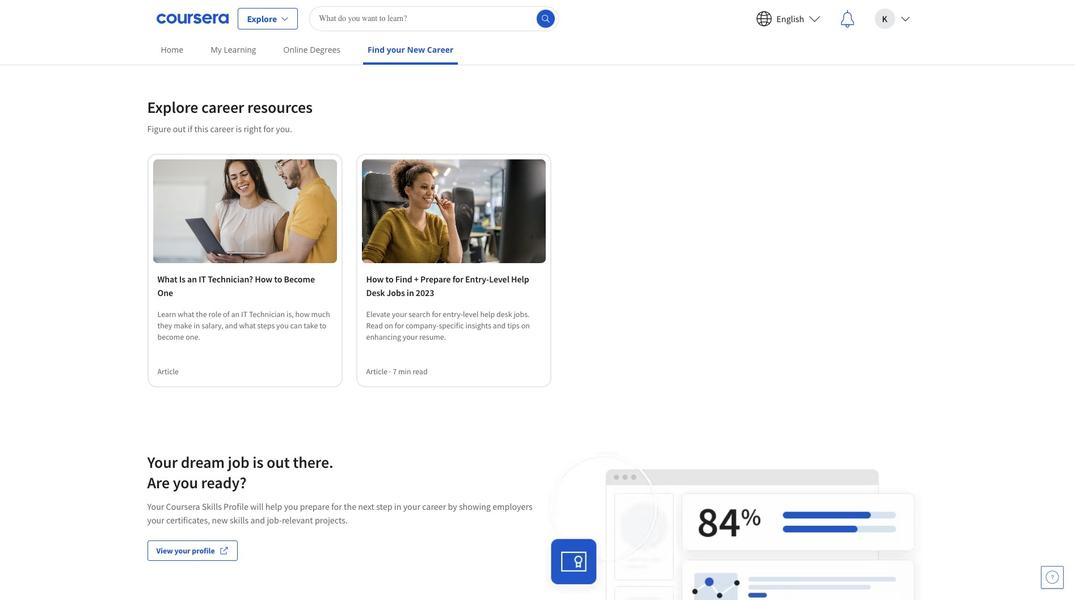 Task type: vqa. For each thing, say whether or not it's contained in the screenshot.
2nd 4.8 from the left
yes



Task type: locate. For each thing, give the bounding box(es) containing it.
your for your dream job is out there. are you ready?
[[147, 452, 178, 472]]

to left the become
[[274, 273, 282, 285]]

article for article
[[157, 366, 179, 377]]

jobs.
[[514, 309, 530, 319]]

your for your coursera skills profile will help you prepare for the next step in your career by showing employers your certificates, new skills and job-relevant projects.
[[147, 501, 164, 512]]

prepare
[[300, 501, 330, 512]]

out inside "explore career resources figure out if this career is right for you."
[[173, 123, 186, 135]]

your up view
[[147, 514, 164, 526]]

2 professional from the left
[[401, 40, 442, 50]]

by
[[448, 501, 457, 512]]

career up this
[[201, 97, 244, 118]]

0 horizontal spatial out
[[173, 123, 186, 135]]

for left entry-
[[453, 273, 464, 285]]

2 how from the left
[[366, 273, 384, 285]]

explore up the 8
[[247, 13, 277, 24]]

months right 11
[[493, 40, 518, 50]]

1 on from the left
[[385, 320, 393, 331]]

4.8 left "(1.2k"
[[378, 24, 388, 34]]

0 horizontal spatial beginner
[[157, 40, 187, 50]]

1 horizontal spatial reviews)
[[409, 24, 437, 34]]

beginner down '(169k'
[[157, 40, 187, 50]]

0 horizontal spatial is
[[236, 123, 242, 135]]

ready?
[[201, 472, 247, 493]]

2 vertical spatial career
[[422, 501, 446, 512]]

0 horizontal spatial months
[[280, 40, 305, 50]]

you
[[276, 320, 289, 331], [173, 472, 198, 493], [284, 501, 298, 512]]

to up jobs
[[386, 273, 394, 285]]

your right view
[[174, 546, 190, 556]]

1 vertical spatial in
[[194, 320, 200, 331]]

an
[[187, 273, 197, 285], [231, 309, 240, 319]]

company-
[[406, 320, 439, 331]]

0 horizontal spatial in
[[194, 320, 200, 331]]

and down will
[[251, 514, 265, 526]]

1 horizontal spatial explore
[[247, 13, 277, 24]]

an right of
[[231, 309, 240, 319]]

2 4.8 from the left
[[378, 24, 388, 34]]

in inside how to find + prepare for entry-level help desk jobs in 2023
[[407, 287, 414, 298]]

1 horizontal spatial is
[[253, 452, 264, 472]]

beginner
[[157, 40, 187, 50], [366, 40, 396, 50]]

2 your from the top
[[147, 501, 164, 512]]

1 vertical spatial an
[[231, 309, 240, 319]]

1 horizontal spatial find
[[395, 273, 412, 285]]

out inside 'your dream job is out there. are you ready?'
[[267, 452, 290, 472]]

professional for (1.2k
[[401, 40, 442, 50]]

0 horizontal spatial on
[[385, 320, 393, 331]]

job-
[[267, 514, 282, 526]]

1 horizontal spatial professional
[[401, 40, 442, 50]]

1 months from the left
[[280, 40, 305, 50]]

help up job-
[[266, 501, 282, 512]]

1 horizontal spatial it
[[241, 309, 248, 319]]

read
[[366, 320, 383, 331]]

1 how from the left
[[255, 273, 272, 285]]

the left "next" at bottom left
[[344, 501, 356, 512]]

you up the relevant
[[284, 501, 298, 512]]

and for for
[[493, 320, 506, 331]]

0 vertical spatial you
[[276, 320, 289, 331]]

0 vertical spatial find
[[368, 44, 385, 55]]

and inside learn what the role of an it technician is, how much they make in salary, and what steps you can take to become one.
[[225, 320, 238, 331]]

online degrees
[[283, 44, 341, 55]]

reviews) up my
[[202, 24, 230, 34]]

certificate left the 8
[[235, 40, 269, 50]]

for left you.
[[263, 123, 274, 135]]

· down "(1.2k"
[[398, 40, 400, 50]]

skills
[[230, 514, 249, 526]]

dream
[[181, 452, 225, 472]]

insights
[[466, 320, 492, 331]]

an right is
[[187, 273, 197, 285]]

career right this
[[210, 123, 234, 135]]

your
[[147, 452, 178, 472], [147, 501, 164, 512]]

1 vertical spatial career
[[210, 123, 234, 135]]

k button
[[866, 0, 919, 37]]

1 4.8 from the left
[[169, 24, 179, 34]]

is left right at the left of page
[[236, 123, 242, 135]]

1 horizontal spatial months
[[493, 40, 518, 50]]

the inside 'your coursera skills profile will help you prepare for the next step in your career by showing employers your certificates, new skills and job-relevant projects.'
[[344, 501, 356, 512]]

your coursera skills profile will help you prepare for the next step in your career by showing employers your certificates, new skills and job-relevant projects.
[[147, 501, 533, 526]]

· left 7 on the left
[[389, 366, 391, 377]]

beginner for 4.8 (169k reviews)
[[157, 40, 187, 50]]

in up one.
[[194, 320, 200, 331]]

0 vertical spatial in
[[407, 287, 414, 298]]

1 your from the top
[[147, 452, 178, 472]]

certificate left 11
[[444, 40, 478, 50]]

out left there.
[[267, 452, 290, 472]]

0 vertical spatial what
[[178, 309, 194, 319]]

1 vertical spatial help
[[266, 501, 282, 512]]

one
[[157, 287, 173, 298]]

4.8 left '(169k'
[[169, 24, 179, 34]]

your left the search
[[392, 309, 407, 319]]

profile
[[192, 546, 215, 556]]

in right jobs
[[407, 287, 414, 298]]

and for how
[[225, 320, 238, 331]]

for inside 'your coursera skills profile will help you prepare for the next step in your career by showing employers your certificates, new skills and job-relevant projects.'
[[331, 501, 342, 512]]

prepare
[[421, 273, 451, 285]]

· left 11
[[480, 40, 482, 50]]

0 vertical spatial out
[[173, 123, 186, 135]]

out for figure
[[173, 123, 186, 135]]

1 reviews) from the left
[[202, 24, 230, 34]]

1 vertical spatial find
[[395, 273, 412, 285]]

k
[[882, 13, 888, 24]]

1 vertical spatial what
[[239, 320, 256, 331]]

reviews) for (1.2k reviews)
[[409, 24, 437, 34]]

1 horizontal spatial certificate
[[444, 40, 478, 50]]

in inside learn what the role of an it technician is, how much they make in salary, and what steps you can take to become one.
[[194, 320, 200, 331]]

elevate
[[366, 309, 390, 319]]

article left 7 on the left
[[366, 366, 388, 377]]

to
[[274, 273, 282, 285], [386, 273, 394, 285], [320, 320, 327, 331]]

0 horizontal spatial 4.8
[[169, 24, 179, 34]]

you inside 'your coursera skills profile will help you prepare for the next step in your career by showing employers your certificates, new skills and job-relevant projects.'
[[284, 501, 298, 512]]

my learning
[[211, 44, 256, 55]]

0 horizontal spatial the
[[196, 309, 207, 319]]

0 horizontal spatial an
[[187, 273, 197, 285]]

for inside "explore career resources figure out if this career is right for you."
[[263, 123, 274, 135]]

right
[[244, 123, 262, 135]]

in right step
[[394, 501, 402, 512]]

1 horizontal spatial and
[[251, 514, 265, 526]]

professional
[[193, 40, 233, 50], [401, 40, 442, 50]]

what
[[178, 309, 194, 319], [239, 320, 256, 331]]

search
[[409, 309, 431, 319]]

1 horizontal spatial how
[[366, 273, 384, 285]]

0 horizontal spatial reviews)
[[202, 24, 230, 34]]

0 horizontal spatial what
[[178, 309, 194, 319]]

what left 'steps'
[[239, 320, 256, 331]]

1 horizontal spatial help
[[480, 309, 495, 319]]

beginner for 4.8 (1.2k reviews)
[[366, 40, 396, 50]]

1 horizontal spatial on
[[521, 320, 530, 331]]

explore inside "explore career resources figure out if this career is right for you."
[[147, 97, 198, 118]]

your inside 'your coursera skills profile will help you prepare for the next step in your career by showing employers your certificates, new skills and job-relevant projects.'
[[147, 501, 164, 512]]

reviews) up new
[[409, 24, 437, 34]]

article · 7 min read
[[366, 366, 428, 377]]

1 horizontal spatial an
[[231, 309, 240, 319]]

and
[[225, 320, 238, 331], [493, 320, 506, 331], [251, 514, 265, 526]]

how
[[255, 273, 272, 285], [366, 273, 384, 285]]

and down desk
[[493, 320, 506, 331]]

0 horizontal spatial article
[[157, 366, 179, 377]]

2 vertical spatial you
[[284, 501, 298, 512]]

1 vertical spatial it
[[241, 309, 248, 319]]

1 horizontal spatial to
[[320, 320, 327, 331]]

career left by
[[422, 501, 446, 512]]

1 article from the left
[[157, 366, 179, 377]]

months right the 8
[[280, 40, 305, 50]]

job
[[228, 452, 250, 472]]

help
[[480, 309, 495, 319], [266, 501, 282, 512]]

0 horizontal spatial and
[[225, 320, 238, 331]]

1 horizontal spatial the
[[344, 501, 356, 512]]

your left dream
[[147, 452, 178, 472]]

what up make
[[178, 309, 194, 319]]

2 reviews) from the left
[[409, 24, 437, 34]]

it right of
[[241, 309, 248, 319]]

how right technician?
[[255, 273, 272, 285]]

0 vertical spatial explore
[[247, 13, 277, 24]]

explore
[[247, 13, 277, 24], [147, 97, 198, 118]]

is right job
[[253, 452, 264, 472]]

is,
[[287, 309, 294, 319]]

reviews)
[[202, 24, 230, 34], [409, 24, 437, 34]]

4.8 for 4.8 (169k reviews)
[[169, 24, 179, 34]]

become
[[157, 332, 184, 342]]

can
[[290, 320, 302, 331]]

desk
[[497, 309, 512, 319]]

it
[[199, 273, 206, 285], [241, 309, 248, 319]]

0 horizontal spatial professional
[[193, 40, 233, 50]]

out
[[173, 123, 186, 135], [267, 452, 290, 472]]

2 months from the left
[[493, 40, 518, 50]]

and down of
[[225, 320, 238, 331]]

the inside learn what the role of an it technician is, how much they make in salary, and what steps you can take to become one.
[[196, 309, 207, 319]]

online degrees link
[[279, 37, 345, 62]]

0 horizontal spatial to
[[274, 273, 282, 285]]

4.8
[[169, 24, 179, 34], [378, 24, 388, 34]]

explore up figure
[[147, 97, 198, 118]]

you down the is,
[[276, 320, 289, 331]]

your inside 'your dream job is out there. are you ready?'
[[147, 452, 178, 472]]

· for beginner · professional certificate · 8 months
[[189, 40, 191, 50]]

skills
[[202, 501, 222, 512]]

how to find + prepare for entry-level help desk jobs in 2023
[[366, 273, 529, 298]]

0 vertical spatial the
[[196, 309, 207, 319]]

1 professional from the left
[[193, 40, 233, 50]]

explore inside popup button
[[247, 13, 277, 24]]

and inside elevate your search for entry-level help desk jobs. read on for company-specific insights and tips on enhancing your resume.
[[493, 320, 506, 331]]

2 horizontal spatial in
[[407, 287, 414, 298]]

· down '(169k'
[[189, 40, 191, 50]]

0 horizontal spatial it
[[199, 273, 206, 285]]

how up desk
[[366, 273, 384, 285]]

what
[[157, 273, 177, 285]]

2 horizontal spatial to
[[386, 273, 394, 285]]

2 horizontal spatial and
[[493, 320, 506, 331]]

entry-
[[443, 309, 463, 319]]

0 horizontal spatial certificate
[[235, 40, 269, 50]]

english button
[[747, 0, 829, 37]]

months for beginner · professional certificate · 11 months
[[493, 40, 518, 50]]

for up projects.
[[331, 501, 342, 512]]

to inside learn what the role of an it technician is, how much they make in salary, and what steps you can take to become one.
[[320, 320, 327, 331]]

1 vertical spatial out
[[267, 452, 290, 472]]

article down the become
[[157, 366, 179, 377]]

to down much
[[320, 320, 327, 331]]

1 certificate from the left
[[235, 40, 269, 50]]

1 horizontal spatial in
[[394, 501, 402, 512]]

this
[[194, 123, 208, 135]]

1 vertical spatial is
[[253, 452, 264, 472]]

on down jobs.
[[521, 320, 530, 331]]

0 vertical spatial it
[[199, 273, 206, 285]]

0 vertical spatial is
[[236, 123, 242, 135]]

0 horizontal spatial find
[[368, 44, 385, 55]]

on up enhancing
[[385, 320, 393, 331]]

1 horizontal spatial what
[[239, 320, 256, 331]]

2 article from the left
[[366, 366, 388, 377]]

your right step
[[403, 501, 421, 512]]

2 vertical spatial in
[[394, 501, 402, 512]]

2 on from the left
[[521, 320, 530, 331]]

0 vertical spatial your
[[147, 452, 178, 472]]

certificate
[[235, 40, 269, 50], [444, 40, 478, 50]]

article for article · 7 min read
[[366, 366, 388, 377]]

1 horizontal spatial out
[[267, 452, 290, 472]]

1 vertical spatial the
[[344, 501, 356, 512]]

help center image
[[1046, 571, 1060, 585]]

you up coursera
[[173, 472, 198, 493]]

1 beginner from the left
[[157, 40, 187, 50]]

for up enhancing
[[395, 320, 404, 331]]

my learning link
[[206, 37, 261, 62]]

1 vertical spatial explore
[[147, 97, 198, 118]]

months for beginner · professional certificate · 8 months
[[280, 40, 305, 50]]

your down are
[[147, 501, 164, 512]]

1 horizontal spatial beginner
[[366, 40, 396, 50]]

it right is
[[199, 273, 206, 285]]

career
[[201, 97, 244, 118], [210, 123, 234, 135], [422, 501, 446, 512]]

0 horizontal spatial help
[[266, 501, 282, 512]]

the left role
[[196, 309, 207, 319]]

0 horizontal spatial how
[[255, 273, 272, 285]]

next
[[358, 501, 375, 512]]

None search field
[[309, 6, 559, 31]]

beginner down "(1.2k"
[[366, 40, 396, 50]]

help up insights
[[480, 309, 495, 319]]

0 vertical spatial help
[[480, 309, 495, 319]]

1 horizontal spatial article
[[366, 366, 388, 377]]

find inside how to find + prepare for entry-level help desk jobs in 2023
[[395, 273, 412, 285]]

explore for explore
[[247, 13, 277, 24]]

find down 4.8 (1.2k reviews)
[[368, 44, 385, 55]]

(169k
[[182, 24, 201, 34]]

1 vertical spatial you
[[173, 472, 198, 493]]

much
[[311, 309, 330, 319]]

1 horizontal spatial 4.8
[[378, 24, 388, 34]]

find left +
[[395, 273, 412, 285]]

there.
[[293, 452, 333, 472]]

employers
[[493, 501, 533, 512]]

certificate for 8
[[235, 40, 269, 50]]

0 horizontal spatial explore
[[147, 97, 198, 118]]

1 vertical spatial your
[[147, 501, 164, 512]]

2 beginner from the left
[[366, 40, 396, 50]]

an inside learn what the role of an it technician is, how much they make in salary, and what steps you can take to become one.
[[231, 309, 240, 319]]

online
[[283, 44, 308, 55]]

out left if
[[173, 123, 186, 135]]

the
[[196, 309, 207, 319], [344, 501, 356, 512]]

+
[[414, 273, 419, 285]]

explore for explore career resources figure out if this career is right for you.
[[147, 97, 198, 118]]

0 vertical spatial an
[[187, 273, 197, 285]]

find
[[368, 44, 385, 55], [395, 273, 412, 285]]

article
[[157, 366, 179, 377], [366, 366, 388, 377]]

2 certificate from the left
[[444, 40, 478, 50]]

salary,
[[202, 320, 223, 331]]

how inside what is an it technician? how to become one
[[255, 273, 272, 285]]



Task type: describe. For each thing, give the bounding box(es) containing it.
0 vertical spatial career
[[201, 97, 244, 118]]

help inside 'your coursera skills profile will help you prepare for the next step in your career by showing employers your certificates, new skills and job-relevant projects.'
[[266, 501, 282, 512]]

english
[[777, 13, 804, 24]]

is
[[179, 273, 186, 285]]

steps
[[257, 320, 275, 331]]

(1.2k
[[391, 24, 407, 34]]

in inside 'your coursera skills profile will help you prepare for the next step in your career by showing employers your certificates, new skills and job-relevant projects.'
[[394, 501, 402, 512]]

What do you want to learn? text field
[[309, 6, 559, 31]]

11
[[483, 40, 491, 50]]

figure
[[147, 123, 171, 135]]

one.
[[186, 332, 200, 342]]

for inside how to find + prepare for entry-level help desk jobs in 2023
[[453, 273, 464, 285]]

help inside elevate your search for entry-level help desk jobs. read on for company-specific insights and tips on enhancing your resume.
[[480, 309, 495, 319]]

certificates,
[[166, 514, 210, 526]]

is inside 'your dream job is out there. are you ready?'
[[253, 452, 264, 472]]

new
[[407, 44, 425, 55]]

graphic of the learner profile page image
[[538, 452, 928, 600]]

you.
[[276, 123, 292, 135]]

tips
[[507, 320, 520, 331]]

and inside 'your coursera skills profile will help you prepare for the next step in your career by showing employers your certificates, new skills and job-relevant projects.'
[[251, 514, 265, 526]]

home link
[[156, 37, 188, 62]]

your inside button
[[174, 546, 190, 556]]

is inside "explore career resources figure out if this career is right for you."
[[236, 123, 242, 135]]

technician?
[[208, 273, 253, 285]]

2023
[[416, 287, 434, 298]]

career inside 'your coursera skills profile will help you prepare for the next step in your career by showing employers your certificates, new skills and job-relevant projects.'
[[422, 501, 446, 512]]

make
[[174, 320, 192, 331]]

how inside how to find + prepare for entry-level help desk jobs in 2023
[[366, 273, 384, 285]]

how
[[295, 309, 310, 319]]

what is an it technician? how to become one link
[[157, 272, 332, 299]]

enhancing
[[366, 332, 401, 342]]

showing
[[459, 501, 491, 512]]

beginner · professional certificate · 11 months
[[366, 40, 518, 50]]

resources
[[247, 97, 313, 118]]

view your profile button
[[147, 541, 238, 561]]

home
[[161, 44, 183, 55]]

elevate your search for entry-level help desk jobs. read on for company-specific insights and tips on enhancing your resume.
[[366, 309, 530, 342]]

they
[[157, 320, 172, 331]]

7
[[393, 366, 397, 377]]

are
[[147, 472, 170, 493]]

jobs
[[387, 287, 405, 298]]

become
[[284, 273, 315, 285]]

· left the 8
[[271, 40, 273, 50]]

step
[[376, 501, 392, 512]]

learn what the role of an it technician is, how much they make in salary, and what steps you can take to become one.
[[157, 309, 330, 342]]

view your profile
[[156, 546, 215, 556]]

if
[[188, 123, 193, 135]]

level
[[489, 273, 510, 285]]

relevant
[[282, 514, 313, 526]]

min
[[398, 366, 411, 377]]

read
[[413, 366, 428, 377]]

an inside what is an it technician? how to become one
[[187, 273, 197, 285]]

4.8 (1.2k reviews)
[[378, 24, 437, 34]]

role
[[209, 309, 221, 319]]

to inside how to find + prepare for entry-level help desk jobs in 2023
[[386, 273, 394, 285]]

certificate for 11
[[444, 40, 478, 50]]

to inside what is an it technician? how to become one
[[274, 273, 282, 285]]

new
[[212, 514, 228, 526]]

find your new career
[[368, 44, 454, 55]]

reviews) for (169k reviews)
[[202, 24, 230, 34]]

your down company- at the left of the page
[[403, 332, 418, 342]]

degrees
[[310, 44, 341, 55]]

coursera image
[[156, 9, 228, 28]]

for left 'entry-'
[[432, 309, 441, 319]]

beginner · professional certificate · 8 months
[[157, 40, 305, 50]]

4.8 (169k reviews)
[[169, 24, 230, 34]]

8
[[274, 40, 278, 50]]

view
[[156, 546, 173, 556]]

it inside what is an it technician? how to become one
[[199, 273, 206, 285]]

of
[[223, 309, 230, 319]]

learn
[[157, 309, 176, 319]]

explore career resources figure out if this career is right for you.
[[147, 97, 313, 135]]

· for article · 7 min read
[[389, 366, 391, 377]]

explore button
[[238, 8, 298, 29]]

profile
[[224, 501, 249, 512]]

you inside 'your dream job is out there. are you ready?'
[[173, 472, 198, 493]]

desk
[[366, 287, 385, 298]]

your left new
[[387, 44, 405, 55]]

it inside learn what the role of an it technician is, how much they make in salary, and what steps you can take to become one.
[[241, 309, 248, 319]]

will
[[250, 501, 264, 512]]

your dream job is out there. are you ready?
[[147, 452, 333, 493]]

take
[[304, 320, 318, 331]]

learning
[[224, 44, 256, 55]]

help
[[511, 273, 529, 285]]

you inside learn what the role of an it technician is, how much they make in salary, and what steps you can take to become one.
[[276, 320, 289, 331]]

specific
[[439, 320, 464, 331]]

· for beginner · professional certificate · 11 months
[[398, 40, 400, 50]]

find your new career link
[[363, 37, 458, 65]]

professional for (169k
[[193, 40, 233, 50]]

entry-
[[465, 273, 489, 285]]

what is an it technician? how to become one
[[157, 273, 315, 298]]

out for is
[[267, 452, 290, 472]]

level
[[463, 309, 479, 319]]

career
[[427, 44, 454, 55]]

projects.
[[315, 514, 348, 526]]

resume.
[[419, 332, 446, 342]]

4.8 for 4.8 (1.2k reviews)
[[378, 24, 388, 34]]

coursera
[[166, 501, 200, 512]]



